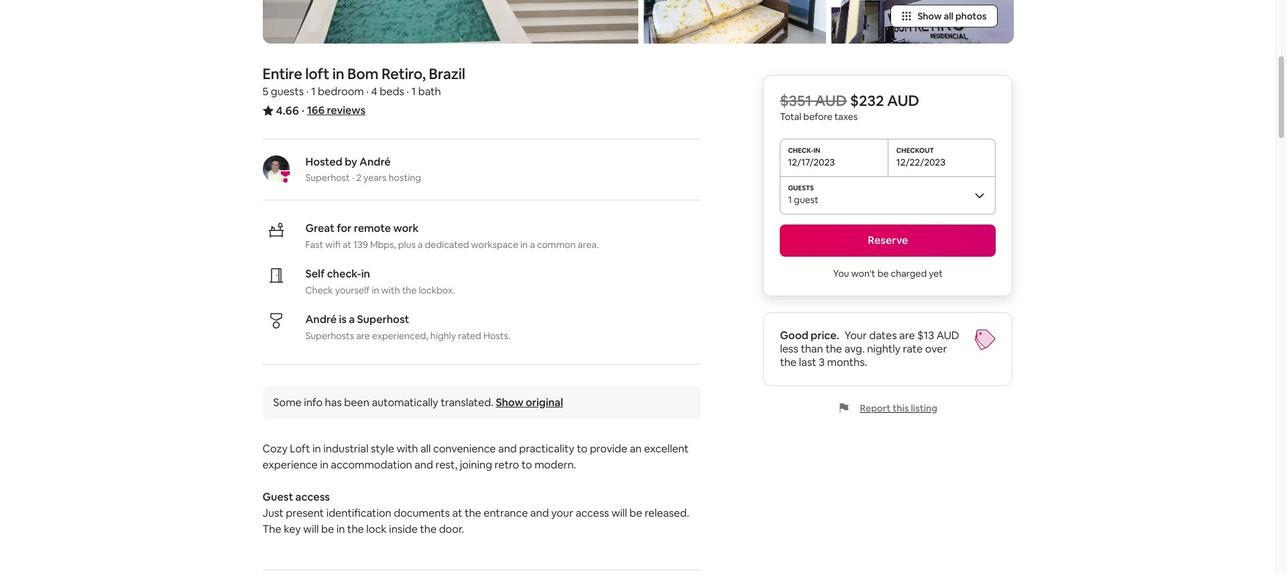 Task type: vqa. For each thing, say whether or not it's contained in the screenshot.
topmost Airbnb
no



Task type: describe. For each thing, give the bounding box(es) containing it.
sofá bi cama, acomoda duas pessoas. image
[[644, 0, 826, 44]]

years
[[364, 172, 387, 184]]

photos
[[956, 10, 987, 22]]

entire loft in bom retiro, brazil 5 guests · 1 bedroom · 4 beds · 1 bath
[[263, 64, 465, 99]]

inside
[[389, 522, 418, 537]]

guest
[[263, 490, 293, 504]]

yourself
[[335, 284, 370, 296]]

in inside great for remote work fast wifi at 139 mbps, plus a dedicated workspace in a common area.
[[520, 239, 528, 251]]

andré is a superhost superhosts are experienced, highly rated hosts.
[[305, 313, 511, 342]]

1 horizontal spatial access
[[576, 506, 609, 520]]

a inside andré is a superhost superhosts are experienced, highly rated hosts.
[[349, 313, 355, 327]]

0 horizontal spatial be
[[321, 522, 334, 537]]

over
[[925, 342, 947, 356]]

nightly
[[867, 342, 901, 356]]

mbps,
[[370, 239, 396, 251]]

common
[[537, 239, 576, 251]]

superhost for andré is a superhost
[[357, 313, 409, 327]]

1 horizontal spatial a
[[418, 239, 423, 251]]

guest
[[794, 194, 819, 206]]

12/22/2023
[[897, 156, 946, 168]]

loft
[[290, 442, 310, 456]]

some
[[273, 396, 302, 410]]

you
[[833, 268, 849, 280]]

andré inside andré is a superhost superhosts are experienced, highly rated hosts.
[[305, 313, 337, 327]]

the right 3
[[826, 342, 842, 356]]

the
[[263, 522, 281, 537]]

superhosts
[[305, 330, 354, 342]]

the down the documents
[[420, 522, 437, 537]]

hosts.
[[483, 330, 511, 342]]

your dates are $13 aud less than the avg. nightly rate over the last 3 months.
[[780, 329, 960, 370]]

reserve
[[868, 233, 908, 247]]

2 horizontal spatial a
[[530, 239, 535, 251]]

with inside cozy loft in industrial style with all convenience and practicality to provide an excellent experience in accommodation and rest, joining retro to modern.
[[397, 442, 418, 456]]

host profile picture image
[[263, 156, 289, 182]]

the inside self check-in check yourself in with the lockbox.
[[402, 284, 417, 296]]

accommodation
[[331, 458, 412, 472]]

provide
[[590, 442, 628, 456]]

$351 aud $232 aud total before taxes
[[780, 91, 919, 123]]

show all photos button
[[891, 5, 998, 27]]

lockbox.
[[419, 284, 455, 296]]

your
[[551, 506, 573, 520]]

check
[[305, 284, 333, 296]]

fast
[[305, 239, 323, 251]]

present
[[286, 506, 324, 520]]

$232 aud
[[850, 91, 919, 110]]

guest access just present identification documents at the entrance and your access will be released. the key will be in the lock inside the door.
[[263, 490, 692, 537]]

experience
[[263, 458, 318, 472]]

dates
[[869, 329, 897, 343]]

translated.
[[441, 396, 494, 410]]

convenience
[[433, 442, 496, 456]]

and inside guest access just present identification documents at the entrance and your access will be released. the key will be in the lock inside the door.
[[530, 506, 549, 520]]

is
[[339, 313, 347, 327]]

0 horizontal spatial 1
[[311, 85, 316, 99]]

cozy loft in industrial style with all convenience and practicality to provide an excellent experience in accommodation and rest, joining retro to modern.
[[263, 442, 691, 472]]

by
[[345, 155, 357, 169]]

· right beds
[[407, 85, 409, 99]]

1 guest button
[[780, 176, 996, 214]]

bom
[[347, 64, 379, 83]]

show all photos
[[918, 10, 987, 22]]

0 vertical spatial and
[[498, 442, 517, 456]]

show inside button
[[918, 10, 942, 22]]

been
[[344, 396, 369, 410]]

bom retiro, expo center norte, allianz stadium. image 5 image
[[831, 0, 1014, 44]]

you won't be charged yet
[[833, 268, 943, 280]]

modern.
[[535, 458, 576, 472]]

good price.
[[780, 329, 839, 343]]

self check-in check yourself in with the lockbox.
[[305, 267, 455, 296]]

last
[[799, 355, 817, 370]]

2
[[356, 172, 362, 184]]

price.
[[811, 329, 839, 343]]

great for remote work fast wifi at 139 mbps, plus a dedicated workspace in a common area.
[[305, 221, 599, 251]]

self
[[305, 267, 325, 281]]

1 vertical spatial will
[[303, 522, 319, 537]]

4.66
[[276, 103, 299, 118]]

experienced,
[[372, 330, 428, 342]]

166
[[307, 103, 325, 117]]

good
[[780, 329, 809, 343]]

rest,
[[436, 458, 457, 472]]

won't
[[851, 268, 876, 280]]

in inside guest access just present identification documents at the entrance and your access will be released. the key will be in the lock inside the door.
[[336, 522, 345, 537]]

than
[[801, 342, 823, 356]]

just
[[263, 506, 284, 520]]

remote
[[354, 221, 391, 235]]

guests
[[271, 85, 304, 99]]

highly
[[430, 330, 456, 342]]

yet
[[929, 268, 943, 280]]

report this listing
[[860, 402, 938, 414]]

in right yourself
[[372, 284, 379, 296]]

are inside your dates are $13 aud less than the avg. nightly rate over the last 3 months.
[[899, 329, 915, 343]]

an
[[630, 442, 642, 456]]

andré inside hosted by andré superhost · 2 years hosting
[[360, 155, 391, 169]]

the down the identification
[[347, 522, 364, 537]]

reviews
[[327, 103, 366, 117]]

hosted
[[305, 155, 343, 169]]

1 inside popup button
[[788, 194, 792, 206]]

for
[[337, 221, 352, 235]]

plus
[[398, 239, 416, 251]]

work
[[393, 221, 419, 235]]

with inside self check-in check yourself in with the lockbox.
[[381, 284, 400, 296]]

· inside 4.66 · 166 reviews
[[302, 103, 304, 117]]

listing
[[911, 402, 938, 414]]

in down industrial
[[320, 458, 329, 472]]

in inside entire loft in bom retiro, brazil 5 guests · 1 bedroom · 4 beds · 1 bath
[[332, 64, 344, 83]]



Task type: locate. For each thing, give the bounding box(es) containing it.
3
[[819, 355, 825, 370]]

and
[[498, 442, 517, 456], [415, 458, 433, 472], [530, 506, 549, 520]]

be down 'present'
[[321, 522, 334, 537]]

· left 4
[[366, 85, 369, 99]]

in up bedroom
[[332, 64, 344, 83]]

0 horizontal spatial will
[[303, 522, 319, 537]]

1 horizontal spatial be
[[630, 506, 642, 520]]

industrial
[[323, 442, 369, 456]]

and left "rest,"
[[415, 458, 433, 472]]

superhost inside hosted by andré superhost · 2 years hosting
[[305, 172, 350, 184]]

2 horizontal spatial 1
[[788, 194, 792, 206]]

1 horizontal spatial will
[[612, 506, 627, 520]]

1 vertical spatial superhost
[[357, 313, 409, 327]]

will
[[612, 506, 627, 520], [303, 522, 319, 537]]

at for documents
[[452, 506, 462, 520]]

superhost inside andré is a superhost superhosts are experienced, highly rated hosts.
[[357, 313, 409, 327]]

area.
[[578, 239, 599, 251]]

at
[[343, 239, 351, 251], [452, 506, 462, 520]]

andré up years
[[360, 155, 391, 169]]

1 vertical spatial and
[[415, 458, 433, 472]]

· inside hosted by andré superhost · 2 years hosting
[[352, 172, 354, 184]]

0 horizontal spatial andré
[[305, 313, 337, 327]]

all left convenience
[[420, 442, 431, 456]]

taxes
[[835, 111, 858, 123]]

entrance
[[484, 506, 528, 520]]

a
[[418, 239, 423, 251], [530, 239, 535, 251], [349, 313, 355, 327]]

superhost down "hosted"
[[305, 172, 350, 184]]

1 down loft
[[311, 85, 316, 99]]

months.
[[827, 355, 867, 370]]

original
[[526, 396, 563, 410]]

access up 'present'
[[295, 490, 330, 504]]

be
[[878, 268, 889, 280], [630, 506, 642, 520], [321, 522, 334, 537]]

before
[[804, 111, 833, 123]]

2 vertical spatial be
[[321, 522, 334, 537]]

1 vertical spatial andré
[[305, 313, 337, 327]]

andré up superhosts
[[305, 313, 337, 327]]

166 reviews link
[[307, 103, 366, 117]]

0 horizontal spatial and
[[415, 458, 433, 472]]

less
[[780, 342, 799, 356]]

documents
[[394, 506, 450, 520]]

are inside andré is a superhost superhosts are experienced, highly rated hosts.
[[356, 330, 370, 342]]

rated
[[458, 330, 481, 342]]

1 horizontal spatial superhost
[[357, 313, 409, 327]]

workspace
[[471, 239, 518, 251]]

practicality
[[519, 442, 575, 456]]

2 horizontal spatial and
[[530, 506, 549, 520]]

0 horizontal spatial all
[[420, 442, 431, 456]]

report this listing button
[[839, 402, 938, 414]]

to
[[577, 442, 588, 456], [522, 458, 532, 472]]

in down the identification
[[336, 522, 345, 537]]

0 vertical spatial with
[[381, 284, 400, 296]]

0 horizontal spatial show
[[496, 396, 524, 410]]

total
[[780, 111, 801, 123]]

style
[[371, 442, 394, 456]]

1 vertical spatial access
[[576, 506, 609, 520]]

and up retro at the bottom of the page
[[498, 442, 517, 456]]

dedicated
[[425, 239, 469, 251]]

retro
[[495, 458, 519, 472]]

2 horizontal spatial be
[[878, 268, 889, 280]]

be left released.
[[630, 506, 642, 520]]

0 horizontal spatial to
[[522, 458, 532, 472]]

0 horizontal spatial access
[[295, 490, 330, 504]]

1 horizontal spatial at
[[452, 506, 462, 520]]

entire
[[263, 64, 302, 83]]

are right the dates
[[899, 329, 915, 343]]

info
[[304, 396, 323, 410]]

show left the original
[[496, 396, 524, 410]]

to right retro at the bottom of the page
[[522, 458, 532, 472]]

at up door.
[[452, 506, 462, 520]]

with right yourself
[[381, 284, 400, 296]]

5
[[263, 85, 268, 99]]

all inside button
[[944, 10, 954, 22]]

0 vertical spatial andré
[[360, 155, 391, 169]]

0 vertical spatial superhost
[[305, 172, 350, 184]]

the left entrance
[[465, 506, 481, 520]]

0 vertical spatial to
[[577, 442, 588, 456]]

1 vertical spatial to
[[522, 458, 532, 472]]

0 horizontal spatial superhost
[[305, 172, 350, 184]]

will left released.
[[612, 506, 627, 520]]

1 horizontal spatial to
[[577, 442, 588, 456]]

at for wifi
[[343, 239, 351, 251]]

4
[[371, 85, 377, 99]]

in right "workspace"
[[520, 239, 528, 251]]

access
[[295, 490, 330, 504], [576, 506, 609, 520]]

bedroom
[[318, 85, 364, 99]]

0 horizontal spatial at
[[343, 239, 351, 251]]

with right 'style'
[[397, 442, 418, 456]]

superhost for hosted by andré
[[305, 172, 350, 184]]

1 vertical spatial all
[[420, 442, 431, 456]]

at inside great for remote work fast wifi at 139 mbps, plus a dedicated workspace in a common area.
[[343, 239, 351, 251]]

all left photos
[[944, 10, 954, 22]]

door.
[[439, 522, 464, 537]]

in up yourself
[[361, 267, 370, 281]]

released.
[[645, 506, 689, 520]]

the left lockbox.
[[402, 284, 417, 296]]

2 vertical spatial and
[[530, 506, 549, 520]]

1 vertical spatial show
[[496, 396, 524, 410]]

joining
[[460, 458, 492, 472]]

a left the common
[[530, 239, 535, 251]]

be right won't
[[878, 268, 889, 280]]

at inside guest access just present identification documents at the entrance and your access will be released. the key will be in the lock inside the door.
[[452, 506, 462, 520]]

hosting
[[389, 172, 421, 184]]

1 horizontal spatial 1
[[412, 85, 416, 99]]

0 vertical spatial will
[[612, 506, 627, 520]]

12/17/2023
[[788, 156, 835, 168]]

in right loft
[[313, 442, 321, 456]]

1 left bath
[[412, 85, 416, 99]]

1 horizontal spatial show
[[918, 10, 942, 22]]

· right guests
[[306, 85, 309, 99]]

in
[[332, 64, 344, 83], [520, 239, 528, 251], [361, 267, 370, 281], [372, 284, 379, 296], [313, 442, 321, 456], [320, 458, 329, 472], [336, 522, 345, 537]]

1 guest
[[788, 194, 819, 206]]

show original button
[[496, 396, 563, 410]]

1 horizontal spatial are
[[899, 329, 915, 343]]

1 horizontal spatial and
[[498, 442, 517, 456]]

charged
[[891, 268, 927, 280]]

has
[[325, 396, 342, 410]]

· left 2
[[352, 172, 354, 184]]

report
[[860, 402, 891, 414]]

automatically
[[372, 396, 438, 410]]

· left '166' on the top left of the page
[[302, 103, 304, 117]]

check-
[[327, 267, 361, 281]]

0 vertical spatial show
[[918, 10, 942, 22]]

0 vertical spatial all
[[944, 10, 954, 22]]

to left provide
[[577, 442, 588, 456]]

this
[[893, 402, 909, 414]]

0 horizontal spatial are
[[356, 330, 370, 342]]

great
[[305, 221, 334, 235]]

brazil
[[429, 64, 465, 83]]

1 left the guest
[[788, 194, 792, 206]]

0 horizontal spatial a
[[349, 313, 355, 327]]

avg.
[[845, 342, 865, 356]]

superhost up 'experienced,'
[[357, 313, 409, 327]]

1 horizontal spatial all
[[944, 10, 954, 22]]

a right is
[[349, 313, 355, 327]]

wifi
[[325, 239, 341, 251]]

show left photos
[[918, 10, 942, 22]]

1 vertical spatial be
[[630, 506, 642, 520]]

identification
[[326, 506, 391, 520]]

retiro,
[[382, 64, 426, 83]]

key
[[284, 522, 301, 537]]

0 vertical spatial access
[[295, 490, 330, 504]]

1 vertical spatial at
[[452, 506, 462, 520]]

will down 'present'
[[303, 522, 319, 537]]

lock
[[366, 522, 387, 537]]

at left 139
[[343, 239, 351, 251]]

0 vertical spatial be
[[878, 268, 889, 280]]

4.66 · 166 reviews
[[276, 103, 366, 118]]

a right plus
[[418, 239, 423, 251]]

are right superhosts
[[356, 330, 370, 342]]

excellent
[[644, 442, 689, 456]]

reserve button
[[780, 225, 996, 257]]

and left 'your'
[[530, 506, 549, 520]]

access right 'your'
[[576, 506, 609, 520]]

0 vertical spatial at
[[343, 239, 351, 251]]

all inside cozy loft in industrial style with all convenience and practicality to provide an excellent experience in accommodation and rest, joining retro to modern.
[[420, 442, 431, 456]]

1
[[311, 85, 316, 99], [412, 85, 416, 99], [788, 194, 792, 206]]

1 horizontal spatial andré
[[360, 155, 391, 169]]

andré
[[360, 155, 391, 169], [305, 313, 337, 327]]

piscina raiada. image
[[263, 0, 638, 44]]

beds
[[380, 85, 404, 99]]

1 vertical spatial with
[[397, 442, 418, 456]]

the left last
[[780, 355, 797, 370]]



